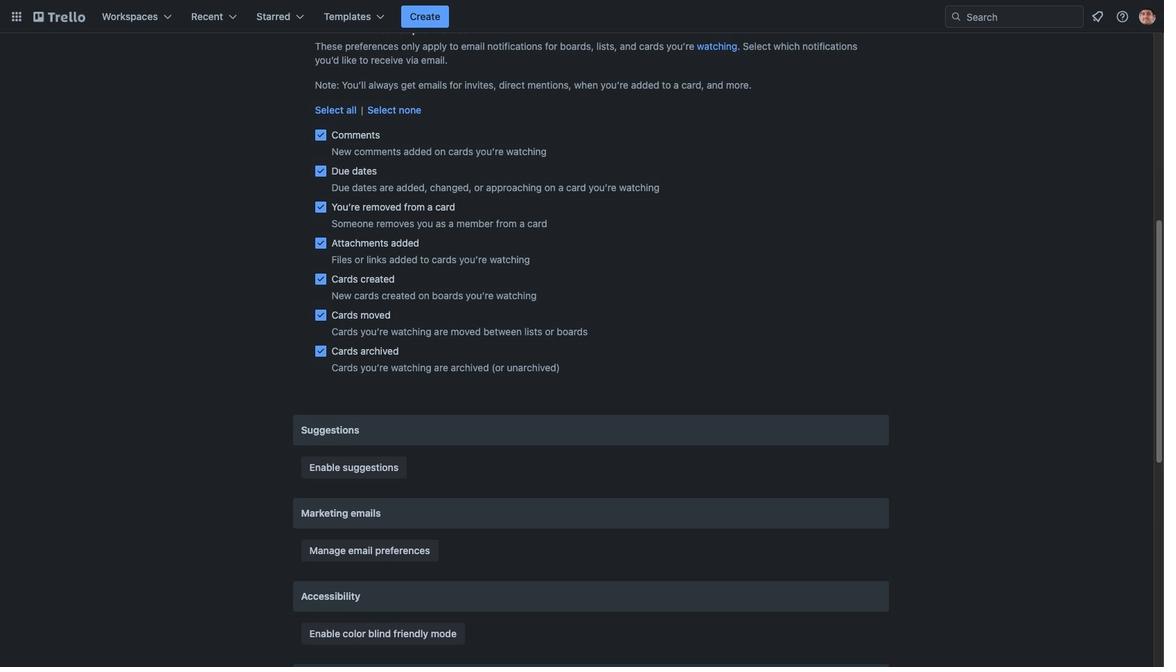 Task type: vqa. For each thing, say whether or not it's contained in the screenshot.
the Switch to on the left
no



Task type: describe. For each thing, give the bounding box(es) containing it.
james peterson (jamespeterson93) image
[[1140, 8, 1156, 25]]

search image
[[951, 11, 962, 22]]

Search field
[[946, 6, 1084, 28]]



Task type: locate. For each thing, give the bounding box(es) containing it.
back to home image
[[33, 6, 85, 28]]

open information menu image
[[1116, 10, 1130, 24]]

0 notifications image
[[1090, 8, 1107, 25]]

primary element
[[0, 0, 1165, 33]]



